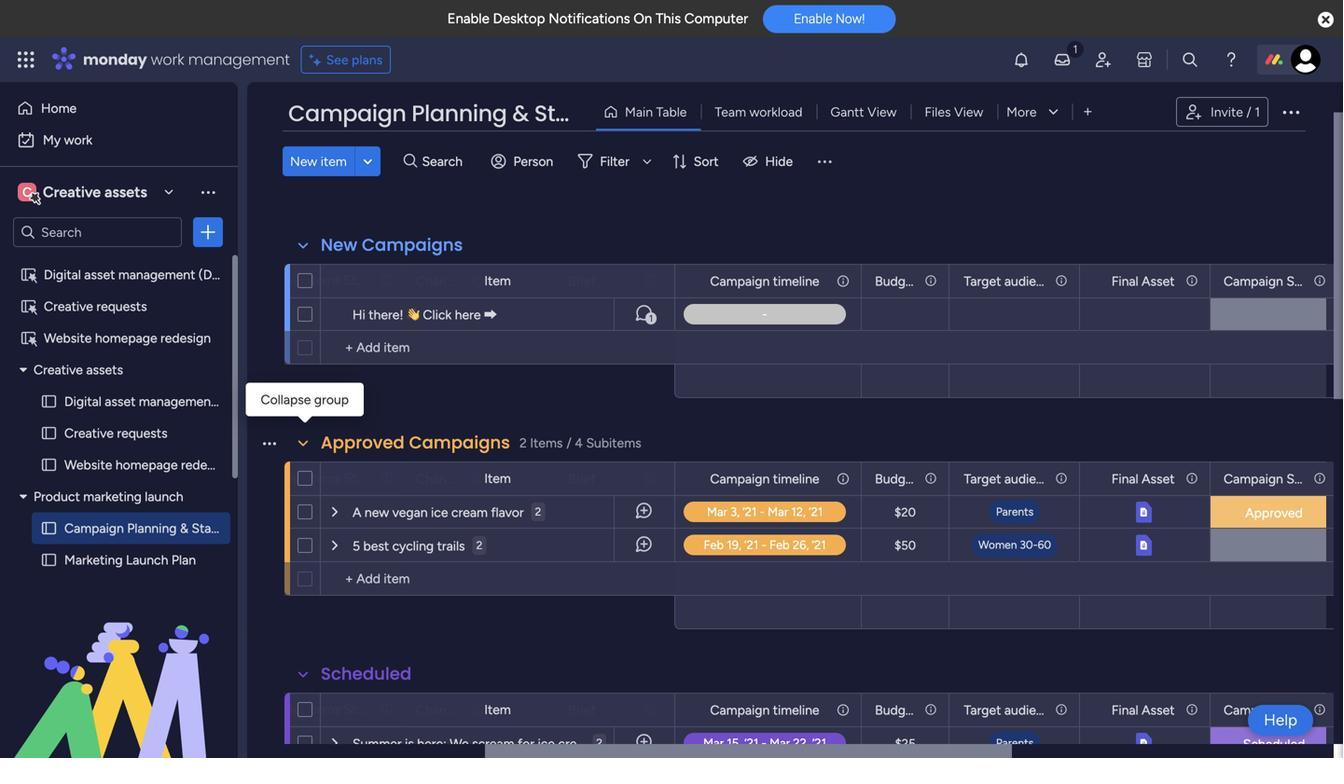 Task type: vqa. For each thing, say whether or not it's contained in the screenshot.
first View from left
yes



Task type: describe. For each thing, give the bounding box(es) containing it.
2 horizontal spatial 2 button
[[593, 727, 607, 759]]

for
[[518, 736, 535, 752]]

more button
[[998, 97, 1073, 127]]

1 image
[[1068, 38, 1084, 59]]

1 horizontal spatial 1
[[1255, 104, 1261, 120]]

public board image for digital asset management (dam)
[[40, 393, 58, 411]]

1 vertical spatial website
[[64, 457, 112, 473]]

/
[[1247, 104, 1252, 120]]

want
[[635, 538, 664, 553]]

trails
[[437, 539, 465, 554]]

brief for first brief field from the bottom
[[569, 703, 596, 719]]

this
[[656, 10, 681, 27]]

status for third subitems status field
[[344, 702, 382, 718]]

person button
[[484, 147, 565, 176]]

public board image for marketing launch plan
[[40, 552, 58, 569]]

1 channel field from the top
[[412, 271, 466, 292]]

creative for public board under template workspace icon corresponding to creative requests
[[44, 299, 93, 315]]

1 horizontal spatial options image
[[1280, 101, 1303, 123]]

3 campaign timeline field from the top
[[706, 700, 825, 721]]

& inside field
[[513, 98, 529, 129]]

that
[[549, 538, 573, 553]]

sort
[[694, 154, 719, 169]]

0 vertical spatial (dam)
[[199, 267, 237, 283]]

c
[[22, 184, 32, 200]]

team workload button
[[701, 97, 817, 127]]

john smith image
[[1292, 45, 1322, 75]]

➡️
[[484, 307, 497, 323]]

1 vertical spatial website homepage redesign
[[64, 457, 232, 473]]

1 vertical spatial 1
[[650, 313, 653, 324]]

marketing
[[64, 553, 123, 568]]

computer
[[685, 10, 749, 27]]

3 subitems from the top
[[286, 702, 341, 718]]

here
[[455, 307, 481, 323]]

to
[[668, 538, 680, 553]]

more
[[1007, 104, 1037, 120]]

New Campaigns field
[[316, 233, 468, 258]]

plans
[[352, 52, 383, 68]]

group
[[314, 392, 349, 408]]

vegan
[[393, 505, 428, 521]]

gantt view button
[[817, 97, 911, 127]]

channel for 1st the channel field from the bottom of the page
[[416, 703, 464, 719]]

there!
[[369, 307, 404, 323]]

launch
[[145, 489, 183, 505]]

2 brief field from the top
[[564, 469, 601, 490]]

0 horizontal spatial options image
[[199, 223, 217, 242]]

1 campaign timeline field from the top
[[706, 271, 825, 292]]

my work option
[[11, 125, 227, 155]]

help image
[[1223, 50, 1241, 69]]

channel for second the channel field from the bottom of the page
[[416, 471, 464, 487]]

0 vertical spatial website homepage redesign
[[44, 330, 211, 346]]

a
[[353, 505, 362, 521]]

workspace selection element
[[18, 181, 150, 205]]

caret down image for product marketing launch
[[20, 490, 27, 504]]

1 vertical spatial redesign
[[181, 457, 232, 473]]

my work link
[[11, 125, 227, 155]]

campaign timeline for second campaign timeline 'field' from the top of the page
[[711, 471, 820, 487]]

scheduled
[[321, 663, 412, 686]]

now!
[[836, 11, 866, 26]]

lottie animation image
[[0, 570, 238, 759]]

status inside list box
[[192, 521, 230, 537]]

channel for 1st the channel field
[[416, 273, 464, 289]]

2 for a new vegan ice cream flavor
[[535, 505, 542, 519]]

arrow down image
[[636, 150, 659, 173]]

hi there! 👋  click here ➡️
[[353, 307, 497, 323]]

files view
[[925, 104, 984, 120]]

enable now! button
[[764, 5, 896, 33]]

0 horizontal spatial planning
[[127, 521, 177, 537]]

1 vertical spatial requests
[[117, 426, 168, 441]]

audience:
[[545, 504, 602, 520]]

monday
[[83, 49, 147, 70]]

campaign planning & status inside field
[[288, 98, 604, 129]]

2 button for a new vegan ice cream flavor
[[532, 496, 545, 529]]

0 vertical spatial creative requests
[[44, 299, 147, 315]]

1 vertical spatial (dam)
[[219, 394, 257, 410]]

visuals
[[505, 538, 546, 553]]

1 vertical spatial &
[[180, 521, 189, 537]]

see plans
[[326, 52, 383, 68]]

is
[[405, 736, 414, 752]]

facebook
[[422, 736, 479, 752]]

new item button
[[283, 147, 354, 176]]

out
[[706, 538, 726, 553]]

0 vertical spatial redesign
[[161, 330, 211, 346]]

workload
[[750, 104, 803, 120]]

view for files view
[[955, 104, 984, 120]]

0 horizontal spatial ice
[[431, 505, 448, 521]]

status inside field
[[534, 98, 604, 129]]

invite members image
[[1095, 50, 1113, 69]]

1 timeline from the top
[[773, 273, 820, 289]]

visuals that make you want to get out and ride :)
[[505, 538, 787, 553]]

5 best cycling trails
[[353, 539, 465, 554]]

public board image for website homepage redesign
[[40, 456, 58, 474]]

public board under template workspace image for digital asset management (dam)
[[20, 266, 37, 284]]

2 channel field from the top
[[412, 469, 466, 490]]

0 vertical spatial asset
[[84, 267, 115, 283]]

subitems status field for 2nd brief field from the top
[[281, 468, 382, 489]]

gantt view
[[831, 104, 897, 120]]

enable for enable desktop notifications on this computer
[[448, 10, 490, 27]]

public board image for campaign planning & status
[[40, 520, 58, 538]]

workspace image
[[18, 182, 36, 203]]

on
[[634, 10, 653, 27]]

get
[[683, 538, 703, 553]]

Search in workspace field
[[39, 222, 156, 243]]

1 button
[[614, 298, 675, 331]]

new
[[365, 505, 389, 521]]

search everything image
[[1182, 50, 1200, 69]]

5
[[353, 539, 360, 554]]

brief for 2nd brief field from the top
[[569, 471, 596, 487]]

help
[[1265, 711, 1298, 730]]

person
[[514, 154, 554, 169]]

item
[[321, 154, 347, 169]]

1 vertical spatial digital
[[64, 394, 102, 410]]

my
[[43, 132, 61, 148]]

help button
[[1249, 706, 1314, 736]]

2 vertical spatial management
[[139, 394, 216, 410]]

2 item from the top
[[485, 471, 511, 487]]

make
[[576, 538, 607, 553]]

angle down image
[[363, 154, 372, 168]]

enable for enable now!
[[794, 11, 833, 26]]

1 horizontal spatial cream
[[558, 736, 595, 752]]

customers
[[648, 504, 709, 520]]

mailchimp
[[421, 504, 481, 520]]

1 vertical spatial homepage
[[116, 457, 178, 473]]

target audience: exiting customers
[[505, 504, 709, 520]]

main table
[[625, 104, 687, 120]]

see plans button
[[301, 46, 391, 74]]

hide
[[766, 154, 793, 169]]

launch
[[126, 553, 168, 568]]

monday work management
[[83, 49, 290, 70]]

files view button
[[911, 97, 998, 127]]

invite
[[1211, 104, 1244, 120]]

Scheduled field
[[316, 663, 417, 687]]

3 item from the top
[[485, 702, 511, 718]]

caret down image for creative assets
[[20, 364, 27, 377]]

2 inside summer is here: we scream for ice cream 2
[[597, 737, 603, 750]]

public board under template workspace image for website homepage redesign
[[20, 329, 37, 347]]

update feed image
[[1054, 50, 1072, 69]]

0 vertical spatial digital asset management (dam)
[[44, 267, 237, 283]]

workspace options image
[[199, 183, 217, 201]]

desktop
[[493, 10, 545, 27]]

v2 search image
[[404, 151, 418, 172]]

flavor
[[491, 505, 524, 521]]

menu image
[[816, 152, 835, 171]]

0 vertical spatial website
[[44, 330, 92, 346]]

home link
[[11, 93, 227, 123]]

1 vertical spatial ice
[[538, 736, 555, 752]]



Task type: locate. For each thing, give the bounding box(es) containing it.
enable
[[448, 10, 490, 27], [794, 11, 833, 26]]

2 for 5 best cycling trails
[[477, 539, 483, 553]]

main table button
[[596, 97, 701, 127]]

cream
[[452, 505, 488, 521], [558, 736, 595, 752]]

main
[[625, 104, 653, 120]]

0 horizontal spatial &
[[180, 521, 189, 537]]

requests up launch
[[117, 426, 168, 441]]

options image
[[1280, 101, 1303, 123], [199, 223, 217, 242]]

summer
[[353, 736, 402, 752]]

click
[[423, 307, 452, 323]]

+ Add item text field
[[330, 337, 666, 359]]

subitems down approved
[[286, 470, 341, 486]]

0 vertical spatial channel
[[416, 273, 464, 289]]

a new vegan ice cream flavor
[[353, 505, 524, 521]]

collapse
[[261, 392, 311, 408]]

3 subitems status from the top
[[286, 702, 382, 718]]

0 vertical spatial planning
[[412, 98, 507, 129]]

2 timeline from the top
[[773, 471, 820, 487]]

0 vertical spatial item
[[485, 273, 511, 289]]

planning
[[412, 98, 507, 129], [127, 521, 177, 537]]

subitems for 2nd brief field from the top
[[286, 470, 341, 486]]

1 vertical spatial campaign timeline
[[711, 471, 820, 487]]

0 vertical spatial digital
[[44, 267, 81, 283]]

creative
[[43, 183, 101, 201], [44, 299, 93, 315], [34, 362, 83, 378], [64, 426, 114, 441]]

2 vertical spatial timeline
[[773, 703, 820, 719]]

2 public board image from the top
[[40, 425, 58, 442]]

new campaigns
[[321, 233, 463, 257]]

campaign planning & status
[[288, 98, 604, 129], [64, 521, 230, 537]]

options image right /
[[1280, 101, 1303, 123]]

0 horizontal spatial new
[[290, 154, 318, 169]]

creative for 'workspace' "image"
[[43, 183, 101, 201]]

2 right flavor
[[535, 505, 542, 519]]

instagram
[[422, 538, 480, 553]]

1 horizontal spatial campaign planning & status
[[288, 98, 604, 129]]

requests down search in workspace field
[[96, 299, 147, 315]]

0 vertical spatial subitems
[[286, 273, 341, 288]]

enable left now!
[[794, 11, 833, 26]]

2 vertical spatial subitems
[[286, 702, 341, 718]]

0 horizontal spatial cream
[[452, 505, 488, 521]]

2 enable from the left
[[794, 11, 833, 26]]

notifications image
[[1013, 50, 1031, 69]]

1 horizontal spatial enable
[[794, 11, 833, 26]]

view right 'files'
[[955, 104, 984, 120]]

approved
[[321, 431, 405, 455]]

1 subitems from the top
[[286, 273, 341, 288]]

1 vertical spatial campaign planning & status
[[64, 521, 230, 537]]

filter
[[600, 154, 630, 169]]

0 vertical spatial campaign timeline field
[[706, 271, 825, 292]]

Approved Campaigns field
[[316, 431, 515, 455]]

timeline
[[773, 273, 820, 289], [773, 471, 820, 487], [773, 703, 820, 719]]

campaign
[[288, 98, 406, 129], [711, 273, 770, 289], [711, 471, 770, 487], [64, 521, 124, 537], [711, 703, 770, 719]]

new
[[290, 154, 318, 169], [321, 233, 358, 257]]

planning up search "field"
[[412, 98, 507, 129]]

1 channel from the top
[[416, 273, 464, 289]]

:)
[[780, 538, 787, 553]]

3 subitems status field from the top
[[281, 700, 382, 720]]

1 vertical spatial new
[[321, 233, 358, 257]]

0 vertical spatial options image
[[1280, 101, 1303, 123]]

marketing
[[83, 489, 142, 505]]

item up flavor
[[485, 471, 511, 487]]

0 vertical spatial public board under template workspace image
[[20, 266, 37, 284]]

item
[[485, 273, 511, 289], [485, 471, 511, 487], [485, 702, 511, 718]]

notifications
[[549, 10, 630, 27]]

campaigns for new campaigns
[[362, 233, 463, 257]]

2 button right flavor
[[532, 496, 545, 529]]

1 view from the left
[[868, 104, 897, 120]]

1 vertical spatial campaigns
[[409, 431, 511, 455]]

3 channel from the top
[[416, 703, 464, 719]]

campaign timeline for 1st campaign timeline 'field' from the top of the page
[[711, 273, 820, 289]]

status
[[534, 98, 604, 129], [344, 273, 382, 288], [344, 470, 382, 486], [192, 521, 230, 537], [344, 702, 382, 718]]

1 vertical spatial brief field
[[564, 469, 601, 490]]

2 vertical spatial channel
[[416, 703, 464, 719]]

1 horizontal spatial new
[[321, 233, 358, 257]]

status for subitems status field related to third brief field from the bottom of the page
[[344, 273, 382, 288]]

& up person popup button
[[513, 98, 529, 129]]

asset
[[84, 267, 115, 283], [105, 394, 136, 410]]

1 vertical spatial brief
[[569, 471, 596, 487]]

0 vertical spatial &
[[513, 98, 529, 129]]

1 vertical spatial public board image
[[40, 520, 58, 538]]

0 vertical spatial channel field
[[412, 271, 466, 292]]

filter button
[[570, 147, 659, 176]]

subitems status field up 'a'
[[281, 468, 382, 489]]

2 subitems status from the top
[[286, 470, 382, 486]]

1 vertical spatial management
[[118, 267, 195, 283]]

2 vertical spatial brief
[[569, 703, 596, 719]]

0 vertical spatial caret down image
[[20, 364, 27, 377]]

enable left desktop
[[448, 10, 490, 27]]

1 horizontal spatial 2
[[535, 505, 542, 519]]

Brief field
[[564, 271, 601, 292], [564, 469, 601, 490], [564, 700, 601, 721]]

creative for creative requests's public board image
[[64, 426, 114, 441]]

new item
[[290, 154, 347, 169]]

channel
[[416, 273, 464, 289], [416, 471, 464, 487], [416, 703, 464, 719]]

1 vertical spatial public board image
[[40, 425, 58, 442]]

status down "scheduled" field
[[344, 702, 382, 718]]

public board image
[[40, 456, 58, 474], [40, 520, 58, 538], [40, 552, 58, 569]]

status up 'a'
[[344, 470, 382, 486]]

0 horizontal spatial view
[[868, 104, 897, 120]]

1 vertical spatial asset
[[105, 394, 136, 410]]

2 caret down image from the top
[[20, 490, 27, 504]]

invite / 1
[[1211, 104, 1261, 120]]

work for monday
[[151, 49, 184, 70]]

digital asset management (dam)
[[44, 267, 237, 283], [64, 394, 257, 410]]

1 vertical spatial work
[[64, 132, 92, 148]]

creative requests down search in workspace field
[[44, 299, 147, 315]]

0 vertical spatial requests
[[96, 299, 147, 315]]

home option
[[11, 93, 227, 123]]

public board image
[[40, 393, 58, 411], [40, 425, 58, 442]]

1 vertical spatial creative requests
[[64, 426, 168, 441]]

1 horizontal spatial 2 button
[[532, 496, 545, 529]]

subitems status field for third brief field from the bottom of the page
[[281, 270, 382, 291]]

(dam) down "workspace options" icon
[[199, 267, 237, 283]]

2 vertical spatial subitems status field
[[281, 700, 382, 720]]

ride
[[754, 538, 776, 553]]

options image down "workspace options" icon
[[199, 223, 217, 242]]

gantt
[[831, 104, 865, 120]]

status up plan
[[192, 521, 230, 537]]

1 item from the top
[[485, 273, 511, 289]]

0 vertical spatial subitems status field
[[281, 270, 382, 291]]

subitems status up 'a'
[[286, 470, 382, 486]]

2 brief from the top
[[569, 471, 596, 487]]

best
[[364, 539, 389, 554]]

1 vertical spatial channel field
[[412, 469, 466, 490]]

select product image
[[17, 50, 35, 69]]

2 subitems status field from the top
[[281, 468, 382, 489]]

new up hi
[[321, 233, 358, 257]]

2 horizontal spatial 2
[[597, 737, 603, 750]]

column information image
[[470, 274, 485, 289], [643, 472, 658, 487], [836, 472, 851, 487], [470, 703, 485, 718]]

brief for third brief field from the bottom of the page
[[569, 273, 596, 289]]

3 channel field from the top
[[412, 700, 466, 721]]

Subitems Status field
[[281, 270, 382, 291], [281, 468, 382, 489], [281, 700, 382, 720]]

public board image for creative requests
[[40, 425, 58, 442]]

public board image down product at bottom left
[[40, 520, 58, 538]]

new for new campaigns
[[321, 233, 358, 257]]

subitems down new campaigns field
[[286, 273, 341, 288]]

subitems status field up hi
[[281, 270, 382, 291]]

website
[[44, 330, 92, 346], [64, 457, 112, 473]]

2 vertical spatial campaign timeline
[[711, 703, 820, 719]]

ice right vegan
[[431, 505, 448, 521]]

1 subitems status field from the top
[[281, 270, 382, 291]]

2 vertical spatial item
[[485, 702, 511, 718]]

campaign planning & status up launch
[[64, 521, 230, 537]]

plan
[[172, 553, 196, 568]]

2 public board image from the top
[[40, 520, 58, 538]]

channel up here: at the bottom of page
[[416, 703, 464, 719]]

1 horizontal spatial work
[[151, 49, 184, 70]]

and
[[729, 538, 751, 553]]

campaign inside field
[[288, 98, 406, 129]]

caret down image
[[20, 364, 27, 377], [20, 490, 27, 504]]

2 vertical spatial channel field
[[412, 700, 466, 721]]

2 view from the left
[[955, 104, 984, 120]]

3 public board image from the top
[[40, 552, 58, 569]]

1 vertical spatial planning
[[127, 521, 177, 537]]

2 right 'for'
[[597, 737, 603, 750]]

Campaign timeline field
[[706, 271, 825, 292], [706, 469, 825, 490], [706, 700, 825, 721]]

+ Add item text field
[[330, 568, 666, 591]]

Campaign Planning & Status field
[[284, 98, 604, 130]]

0 vertical spatial creative assets
[[43, 183, 147, 201]]

1 enable from the left
[[448, 10, 490, 27]]

campaigns for approved campaigns
[[409, 431, 511, 455]]

2 vertical spatial public board under template workspace image
[[20, 329, 37, 347]]

channel field up click
[[412, 271, 466, 292]]

3 public board under template workspace image from the top
[[20, 329, 37, 347]]

cycling
[[393, 539, 434, 554]]

👋
[[407, 307, 420, 323]]

subitems
[[286, 273, 341, 288], [286, 470, 341, 486], [286, 702, 341, 718]]

2 vertical spatial 2
[[597, 737, 603, 750]]

list box
[[0, 255, 257, 699]]

new left item
[[290, 154, 318, 169]]

redesign
[[161, 330, 211, 346], [181, 457, 232, 473]]

invite / 1 button
[[1177, 97, 1269, 127]]

assets
[[105, 183, 147, 201], [86, 362, 123, 378]]

public board under template workspace image for creative requests
[[20, 298, 37, 315]]

1 horizontal spatial ice
[[538, 736, 555, 752]]

(dam) left collapse
[[219, 394, 257, 410]]

0 vertical spatial ice
[[431, 505, 448, 521]]

sort button
[[664, 147, 730, 176]]

campaign timeline for first campaign timeline 'field' from the bottom of the page
[[711, 703, 820, 719]]

approved campaigns
[[321, 431, 511, 455]]

1 vertical spatial creative assets
[[34, 362, 123, 378]]

1 vertical spatial item
[[485, 471, 511, 487]]

view for gantt view
[[868, 104, 897, 120]]

channel up click
[[416, 273, 464, 289]]

3 brief field from the top
[[564, 700, 601, 721]]

0 vertical spatial brief
[[569, 273, 596, 289]]

home
[[41, 100, 77, 116]]

work right monday
[[151, 49, 184, 70]]

subitems down "scheduled" field
[[286, 702, 341, 718]]

0 vertical spatial homepage
[[95, 330, 157, 346]]

work right my
[[64, 132, 92, 148]]

cream up instagram
[[452, 505, 488, 521]]

column information image
[[380, 273, 395, 288], [643, 274, 658, 289], [836, 274, 851, 289], [380, 471, 395, 486], [470, 472, 485, 487], [380, 702, 395, 717], [643, 703, 658, 718], [836, 703, 851, 718]]

work for my
[[64, 132, 92, 148]]

1 vertical spatial subitems status
[[286, 470, 382, 486]]

new for new item
[[290, 154, 318, 169]]

channel up a new vegan ice cream flavor
[[416, 471, 464, 487]]

2
[[535, 505, 542, 519], [477, 539, 483, 553], [597, 737, 603, 750]]

collapse group
[[261, 392, 349, 408]]

3 brief from the top
[[569, 703, 596, 719]]

ice right 'for'
[[538, 736, 555, 752]]

0 vertical spatial campaigns
[[362, 233, 463, 257]]

0 horizontal spatial enable
[[448, 10, 490, 27]]

item up scream
[[485, 702, 511, 718]]

dapulse close image
[[1319, 11, 1335, 30]]

cream right 'for'
[[558, 736, 595, 752]]

1 horizontal spatial planning
[[412, 98, 507, 129]]

planning up launch
[[127, 521, 177, 537]]

2 vertical spatial public board image
[[40, 552, 58, 569]]

2 campaign timeline field from the top
[[706, 469, 825, 490]]

enable now!
[[794, 11, 866, 26]]

2 campaign timeline from the top
[[711, 471, 820, 487]]

1 caret down image from the top
[[20, 364, 27, 377]]

creative inside workspace selection element
[[43, 183, 101, 201]]

creative assets inside workspace selection element
[[43, 183, 147, 201]]

work inside my work option
[[64, 132, 92, 148]]

you
[[611, 538, 632, 553]]

creative assets
[[43, 183, 147, 201], [34, 362, 123, 378]]

add view image
[[1085, 105, 1092, 119]]

status up hi
[[344, 273, 382, 288]]

2 button right 'for'
[[593, 727, 607, 759]]

status up person
[[534, 98, 604, 129]]

1 horizontal spatial view
[[955, 104, 984, 120]]

creative requests
[[44, 299, 147, 315], [64, 426, 168, 441]]

2 vertical spatial campaign timeline field
[[706, 700, 825, 721]]

channel field up a new vegan ice cream flavor
[[412, 469, 466, 490]]

1 brief from the top
[[569, 273, 596, 289]]

2 channel from the top
[[416, 471, 464, 487]]

1 vertical spatial timeline
[[773, 471, 820, 487]]

scream
[[472, 736, 515, 752]]

campaigns up mailchimp
[[409, 431, 511, 455]]

3 timeline from the top
[[773, 703, 820, 719]]

management
[[188, 49, 290, 70], [118, 267, 195, 283], [139, 394, 216, 410]]

enable inside button
[[794, 11, 833, 26]]

table
[[657, 104, 687, 120]]

1 vertical spatial digital asset management (dam)
[[64, 394, 257, 410]]

2 vertical spatial brief field
[[564, 700, 601, 721]]

public board under template workspace image
[[20, 266, 37, 284], [20, 298, 37, 315], [20, 329, 37, 347]]

view inside button
[[955, 104, 984, 120]]

campaign planning & status up search "field"
[[288, 98, 604, 129]]

1
[[1255, 104, 1261, 120], [650, 313, 653, 324]]

we
[[450, 736, 469, 752]]

public board image up product at bottom left
[[40, 456, 58, 474]]

list box containing digital asset management (dam)
[[0, 255, 257, 699]]

0 horizontal spatial 1
[[650, 313, 653, 324]]

campaigns up the 👋
[[362, 233, 463, 257]]

team workload
[[715, 104, 803, 120]]

0 vertical spatial cream
[[452, 505, 488, 521]]

hi
[[353, 307, 366, 323]]

1 vertical spatial assets
[[86, 362, 123, 378]]

0 vertical spatial brief field
[[564, 271, 601, 292]]

1 vertical spatial subitems
[[286, 470, 341, 486]]

2 vertical spatial subitems status
[[286, 702, 382, 718]]

1 public board under template workspace image from the top
[[20, 266, 37, 284]]

campaign timeline
[[711, 273, 820, 289], [711, 471, 820, 487], [711, 703, 820, 719]]

channel field up here: at the bottom of page
[[412, 700, 466, 721]]

1 campaign timeline from the top
[[711, 273, 820, 289]]

subitems status field down "scheduled" field
[[281, 700, 382, 720]]

public board image left marketing at the bottom of the page
[[40, 552, 58, 569]]

subitems status
[[286, 273, 382, 288], [286, 470, 382, 486], [286, 702, 382, 718]]

Channel field
[[412, 271, 466, 292], [412, 469, 466, 490], [412, 700, 466, 721]]

1 public board image from the top
[[40, 393, 58, 411]]

team
[[715, 104, 747, 120]]

creative requests up marketing
[[64, 426, 168, 441]]

option
[[0, 258, 238, 262]]

view inside button
[[868, 104, 897, 120]]

new inside field
[[321, 233, 358, 257]]

0 vertical spatial 2
[[535, 505, 542, 519]]

product marketing launch
[[34, 489, 183, 505]]

0 horizontal spatial campaign planning & status
[[64, 521, 230, 537]]

0 vertical spatial assets
[[105, 183, 147, 201]]

monday marketplace image
[[1136, 50, 1154, 69]]

subitems status down "scheduled" field
[[286, 702, 382, 718]]

assets inside workspace selection element
[[105, 183, 147, 201]]

1 vertical spatial options image
[[199, 223, 217, 242]]

0 vertical spatial new
[[290, 154, 318, 169]]

0 vertical spatial work
[[151, 49, 184, 70]]

planning inside field
[[412, 98, 507, 129]]

& up plan
[[180, 521, 189, 537]]

2 subitems from the top
[[286, 470, 341, 486]]

2 public board under template workspace image from the top
[[20, 298, 37, 315]]

lottie animation element
[[0, 570, 238, 759]]

0 vertical spatial management
[[188, 49, 290, 70]]

my work
[[43, 132, 92, 148]]

1 subitems status from the top
[[286, 273, 382, 288]]

hide button
[[736, 147, 805, 176]]

0 vertical spatial campaign timeline
[[711, 273, 820, 289]]

view right gantt
[[868, 104, 897, 120]]

new inside button
[[290, 154, 318, 169]]

item up ➡️
[[485, 273, 511, 289]]

files
[[925, 104, 952, 120]]

marketing launch plan
[[64, 553, 196, 568]]

1 brief field from the top
[[564, 271, 601, 292]]

2 button for 5 best cycling trails
[[473, 529, 487, 563]]

status for 2nd brief field from the top subitems status field
[[344, 470, 382, 486]]

see
[[326, 52, 349, 68]]

subitems for third brief field from the bottom of the page
[[286, 273, 341, 288]]

1 vertical spatial public board under template workspace image
[[20, 298, 37, 315]]

2 button right trails
[[473, 529, 487, 563]]

subitems status up hi
[[286, 273, 382, 288]]

0 horizontal spatial work
[[64, 132, 92, 148]]

Search field
[[418, 148, 474, 175]]

3 campaign timeline from the top
[[711, 703, 820, 719]]

1 public board image from the top
[[40, 456, 58, 474]]

2 right trails
[[477, 539, 483, 553]]

0 vertical spatial public board image
[[40, 393, 58, 411]]



